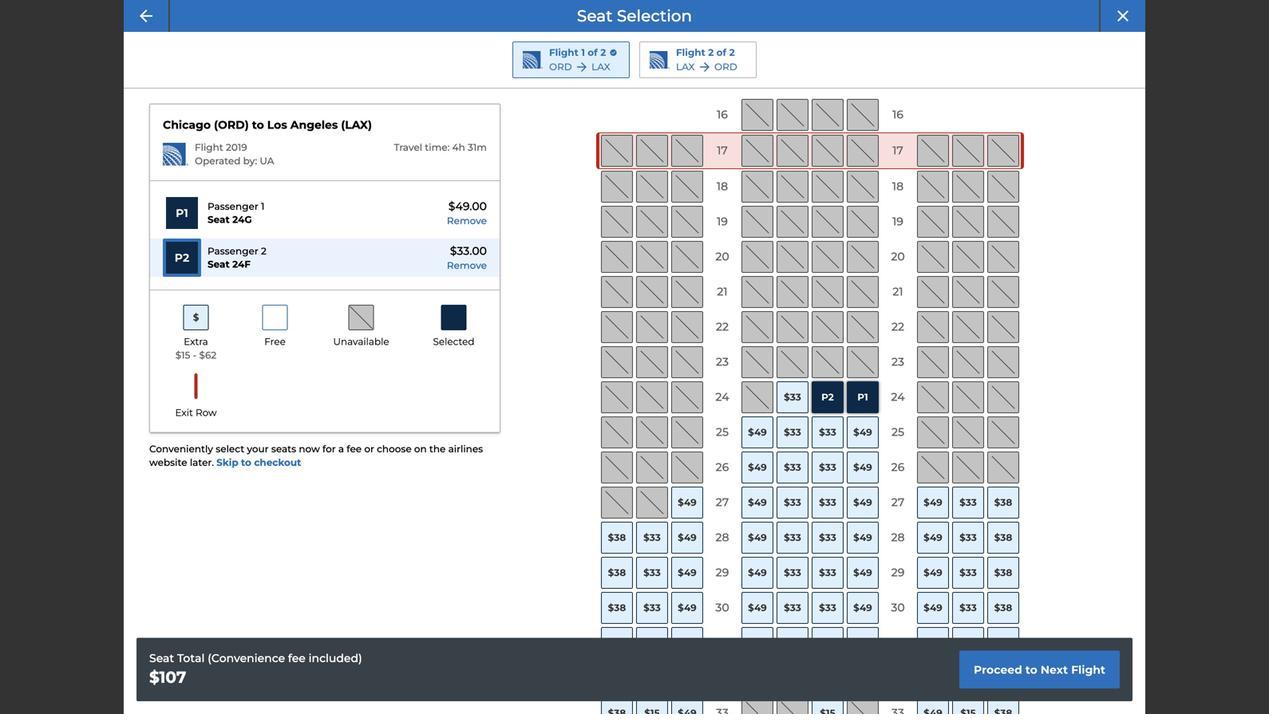 Task type: vqa. For each thing, say whether or not it's contained in the screenshot.
2906
no



Task type: locate. For each thing, give the bounding box(es) containing it.
27
[[716, 496, 729, 509], [892, 496, 905, 509]]

2 30 cell from the left
[[882, 592, 914, 624]]

1 horizontal spatial 19 cell
[[882, 206, 914, 238]]

0 horizontal spatial to
[[241, 457, 251, 468]]

p1 inside row
[[858, 392, 868, 403]]

0 horizontal spatial 22
[[716, 320, 729, 334]]

0 horizontal spatial 30
[[716, 601, 729, 615]]

time:
[[425, 142, 450, 153]]

4 $15 from the left
[[961, 637, 976, 649]]

row containing 23
[[596, 345, 1024, 380]]

1 horizontal spatial ord
[[715, 61, 737, 73]]

0 horizontal spatial 25 cell
[[706, 417, 738, 449]]

23 for first the 23 "cell"
[[716, 355, 729, 369]]

1 horizontal spatial 18 cell
[[882, 171, 914, 203]]

1 horizontal spatial 17 cell
[[882, 135, 914, 167]]

10 row from the top
[[596, 415, 1024, 450]]

23
[[716, 355, 729, 369], [892, 355, 904, 369]]

seat
[[577, 6, 613, 26], [208, 214, 230, 226], [208, 259, 230, 270], [149, 652, 174, 665]]

16
[[717, 108, 728, 122], [893, 108, 904, 122]]

2 26 from the left
[[891, 461, 905, 474]]

16 for first 16 cell from right
[[893, 108, 904, 122]]

1 horizontal spatial 29 cell
[[882, 557, 914, 589]]

b
[[648, 73, 656, 86]]

1 17 from the left
[[717, 144, 728, 157]]

to left los
[[252, 118, 264, 132]]

21 cell
[[706, 276, 738, 308], [882, 276, 914, 308]]

17 cell
[[706, 135, 738, 167], [882, 135, 914, 167]]

29
[[716, 566, 729, 580], [891, 566, 905, 580]]

exit row
[[175, 407, 217, 419]]

1 remove from the top
[[447, 215, 487, 227]]

2 16 cell from the left
[[882, 99, 914, 131]]

1 16 from the left
[[717, 108, 728, 122]]

$ inside $ 33.00 remove
[[450, 244, 457, 258]]

$33 button
[[777, 382, 809, 414], [777, 417, 809, 449], [812, 417, 844, 449], [777, 452, 809, 484], [812, 452, 844, 484], [777, 487, 809, 519], [812, 487, 844, 519], [952, 487, 984, 519], [636, 522, 668, 554], [777, 522, 809, 554], [812, 522, 844, 554], [952, 522, 984, 554], [636, 557, 668, 589], [777, 557, 809, 589], [812, 557, 844, 589], [952, 557, 984, 589], [636, 592, 668, 624], [777, 592, 809, 624], [812, 592, 844, 624], [952, 592, 984, 624]]

26
[[716, 461, 729, 474], [891, 461, 905, 474]]

1 vertical spatial p1
[[858, 392, 868, 403]]

1 down ua
[[261, 201, 265, 212]]

passenger up 24g
[[208, 201, 258, 212]]

1 horizontal spatial 28 cell
[[882, 522, 914, 554]]

1 horizontal spatial 24 cell
[[882, 382, 914, 414]]

0 horizontal spatial lax
[[592, 61, 611, 73]]

33.00
[[457, 244, 487, 258]]

1 horizontal spatial 27
[[892, 496, 905, 509]]

1 list item from the top
[[150, 194, 500, 232]]

1 horizontal spatial fee
[[347, 444, 362, 455]]

24
[[716, 391, 729, 404], [891, 391, 905, 404]]

7 row from the top
[[596, 310, 1024, 345]]

1 horizontal spatial 27 cell
[[882, 487, 914, 519]]

c column header
[[671, 64, 703, 96]]

1 30 cell from the left
[[706, 592, 738, 624]]

1 horizontal spatial 16 cell
[[882, 99, 914, 131]]

0 horizontal spatial 19
[[717, 215, 728, 228]]

to
[[252, 118, 264, 132], [241, 457, 251, 468], [1026, 663, 1038, 677]]

19 cell
[[706, 206, 738, 238], [882, 206, 914, 238]]

2 remove button from the top
[[447, 259, 487, 273]]

1 horizontal spatial 26 cell
[[882, 452, 914, 484]]

1 horizontal spatial 22 cell
[[882, 311, 914, 343]]

seat inside the passenger 2 seat 24f
[[208, 259, 230, 270]]

proceed to next flight
[[974, 663, 1106, 677]]

0 vertical spatial 1
[[581, 47, 585, 58]]

flight right the next
[[1071, 663, 1106, 677]]

0 horizontal spatial 18
[[717, 180, 728, 193]]

1 22 cell from the left
[[706, 311, 738, 343]]

0 horizontal spatial 17 cell
[[706, 135, 738, 167]]

2 24 from the left
[[891, 391, 905, 404]]

row group containing 16
[[596, 97, 1024, 714]]

1 vertical spatial list item
[[150, 239, 500, 277]]

26 cell
[[706, 452, 738, 484], [882, 452, 914, 484]]

1 inside tab list
[[581, 47, 585, 58]]

1 31 cell from the left
[[706, 627, 738, 659]]

1 $15 button from the left
[[636, 627, 668, 659]]

p2 for top p2 button
[[175, 251, 189, 265]]

$49
[[748, 427, 767, 438], [854, 427, 872, 438], [748, 462, 767, 473], [854, 462, 872, 473], [678, 497, 697, 509], [748, 497, 767, 509], [854, 497, 872, 509], [924, 497, 943, 509], [678, 532, 697, 544], [748, 532, 767, 544], [854, 532, 872, 544], [924, 532, 943, 544], [678, 567, 697, 579], [748, 567, 767, 579], [854, 567, 872, 579], [924, 567, 943, 579], [678, 602, 697, 614], [748, 602, 767, 614], [854, 602, 872, 614], [924, 602, 943, 614], [678, 637, 697, 649], [748, 637, 767, 649], [854, 637, 872, 649], [924, 637, 943, 649]]

row containing 24
[[596, 380, 1024, 415]]

1 horizontal spatial p1
[[858, 392, 868, 403]]

2 17 from the left
[[893, 144, 903, 157]]

18 cell
[[706, 171, 738, 203], [882, 171, 914, 203]]

lax
[[592, 61, 611, 73], [676, 61, 695, 73]]

ord down flight 2 of 2
[[715, 61, 737, 73]]

chicago (ord) to los angeles (lax)
[[163, 118, 372, 132]]

1 29 from the left
[[716, 566, 729, 580]]

1 $15 from the left
[[644, 637, 660, 649]]

1 vertical spatial passenger
[[208, 245, 258, 257]]

1 19 from the left
[[717, 215, 728, 228]]

2 23 cell from the left
[[882, 346, 914, 378]]

1 23 from the left
[[716, 355, 729, 369]]

seat left the "24f"
[[208, 259, 230, 270]]

1 horizontal spatial lax
[[676, 61, 695, 73]]

0 horizontal spatial 26
[[716, 461, 729, 474]]

$15 button for $49
[[636, 627, 668, 659]]

c
[[683, 73, 691, 86]]

1 horizontal spatial p1 button
[[847, 382, 879, 414]]

0 vertical spatial p1 button
[[163, 194, 201, 232]]

passenger for p2
[[208, 245, 258, 257]]

row containing 22
[[596, 310, 1024, 345]]

2 28 from the left
[[891, 531, 905, 545]]

0 horizontal spatial 27 cell
[[706, 487, 738, 519]]

0 horizontal spatial 24
[[716, 391, 729, 404]]

1 horizontal spatial 23
[[892, 355, 904, 369]]

17 for first 17 cell from the right
[[893, 144, 903, 157]]

$ inside seat total (convenience fee included) $ 107
[[149, 668, 159, 687]]

row
[[596, 97, 1024, 133], [596, 133, 1024, 169], [596, 169, 1024, 204], [596, 204, 1024, 239], [596, 239, 1024, 275], [596, 275, 1024, 310], [596, 310, 1024, 345], [596, 345, 1024, 380], [596, 380, 1024, 415], [596, 415, 1024, 450], [596, 450, 1024, 485], [596, 485, 1024, 520], [596, 520, 1024, 556], [596, 556, 1024, 591], [596, 591, 1024, 626], [596, 626, 1024, 661], [596, 661, 1024, 696], [596, 696, 1024, 714]]

2 remove from the top
[[447, 260, 487, 271]]

1 horizontal spatial 25
[[892, 426, 904, 439]]

ua logo image up b
[[650, 51, 670, 69]]

2 16 from the left
[[893, 108, 904, 122]]

1 ord from the left
[[549, 61, 572, 73]]

1 horizontal spatial 21
[[893, 285, 903, 299]]

2 22 from the left
[[892, 320, 904, 334]]

1 row from the top
[[596, 97, 1024, 133]]

lax down flight 1 of 2
[[592, 61, 611, 73]]

remove
[[447, 215, 487, 227], [447, 260, 487, 271]]

ua logo image left flight 1 of 2
[[523, 51, 543, 69]]

2
[[600, 47, 606, 58], [708, 47, 714, 58], [729, 47, 735, 58], [261, 245, 267, 257]]

0 horizontal spatial 28 cell
[[706, 522, 738, 554]]

of
[[588, 47, 598, 58], [717, 47, 727, 58]]

row group
[[596, 97, 1024, 714]]

2 19 cell from the left
[[882, 206, 914, 238]]

1 column header from the left
[[706, 64, 738, 96]]

1 horizontal spatial 17
[[893, 144, 903, 157]]

0 horizontal spatial p2
[[175, 251, 189, 265]]

remove button down 49.00
[[447, 214, 487, 228]]

row header
[[596, 62, 1024, 97]]

for
[[323, 444, 336, 455]]

1 19 cell from the left
[[706, 206, 738, 238]]

1 horizontal spatial ua logo image
[[650, 51, 670, 69]]

30 cell
[[706, 592, 738, 624], [882, 592, 914, 624]]

remove button
[[447, 214, 487, 228], [447, 259, 487, 273]]

0 vertical spatial passenger
[[208, 201, 258, 212]]

choose
[[377, 444, 412, 455]]

$15 for $15
[[785, 637, 800, 649]]

to left the next
[[1026, 663, 1038, 677]]

1 16 cell from the left
[[706, 99, 738, 131]]

passenger for p1
[[208, 201, 258, 212]]

2 $15 from the left
[[785, 637, 800, 649]]

29 cell
[[706, 557, 738, 589], [882, 557, 914, 589]]

2 $15 button from the left
[[777, 627, 809, 659]]

27 cell
[[706, 487, 738, 519], [882, 487, 914, 519]]

0 horizontal spatial 25
[[716, 426, 729, 439]]

1 horizontal spatial 22
[[892, 320, 904, 334]]

lax up c at the right of the page
[[676, 61, 695, 73]]

1 horizontal spatial 30 cell
[[882, 592, 914, 624]]

20
[[716, 250, 729, 264], [891, 250, 905, 264]]

remove button for 49.00
[[447, 214, 487, 228]]

remove for 49.00
[[447, 215, 487, 227]]

2 21 from the left
[[893, 285, 903, 299]]

row containing 29
[[596, 556, 1024, 591]]

1 inside passenger 1 seat 24g
[[261, 201, 265, 212]]

0 horizontal spatial 18 cell
[[706, 171, 738, 203]]

or
[[364, 444, 374, 455]]

1 horizontal spatial 20
[[891, 250, 905, 264]]

1 vertical spatial remove button
[[447, 259, 487, 273]]

remove button down the 33.00
[[447, 259, 487, 273]]

1 vertical spatial 1
[[261, 201, 265, 212]]

fee left included)
[[288, 652, 306, 665]]

2 ua logo image from the left
[[650, 51, 670, 69]]

$15 for $49
[[644, 637, 660, 649]]

2 25 from the left
[[892, 426, 904, 439]]

seat up 107
[[149, 652, 174, 665]]

grid
[[596, 62, 1024, 714]]

0 horizontal spatial ord
[[549, 61, 572, 73]]

25 cell
[[706, 417, 738, 449], [882, 417, 914, 449]]

0 horizontal spatial 20 cell
[[706, 241, 738, 273]]

0 horizontal spatial p2 button
[[163, 239, 201, 277]]

passenger inside passenger 1 seat 24g
[[208, 201, 258, 212]]

0 horizontal spatial 31
[[717, 636, 728, 650]]

15
[[181, 350, 190, 361]]

0 vertical spatial remove
[[447, 215, 487, 227]]

17 row from the top
[[596, 661, 1024, 696]]

list item
[[150, 194, 500, 232], [150, 239, 500, 277]]

1 down seat selection
[[581, 47, 585, 58]]

later.
[[190, 457, 214, 468]]

row
[[196, 407, 217, 419]]

31
[[717, 636, 728, 650], [893, 636, 903, 650]]

30
[[716, 601, 729, 615], [891, 601, 905, 615]]

$33
[[784, 392, 801, 403], [784, 427, 801, 438], [819, 427, 837, 438], [784, 462, 801, 473], [819, 462, 837, 473], [784, 497, 801, 509], [819, 497, 837, 509], [960, 497, 977, 509], [644, 532, 661, 544], [784, 532, 801, 544], [819, 532, 837, 544], [960, 532, 977, 544], [644, 567, 661, 579], [784, 567, 801, 579], [819, 567, 837, 579], [960, 567, 977, 579], [644, 602, 661, 614], [784, 602, 801, 614], [819, 602, 837, 614], [960, 602, 977, 614]]

p1 button
[[163, 194, 201, 232], [847, 382, 879, 414]]

12 row from the top
[[596, 485, 1024, 520]]

row containing 25
[[596, 415, 1024, 450]]

1 vertical spatial p2 button
[[812, 382, 844, 414]]

1 26 from the left
[[716, 461, 729, 474]]

8 row from the top
[[596, 345, 1024, 380]]

1 horizontal spatial 16
[[893, 108, 904, 122]]

flight inside flight 2019 operated by: ua
[[195, 142, 223, 153]]

0 vertical spatial to
[[252, 118, 264, 132]]

2 27 from the left
[[892, 496, 905, 509]]

$15 button for $38
[[952, 627, 984, 659]]

0 horizontal spatial 16 cell
[[706, 99, 738, 131]]

107
[[159, 668, 186, 687]]

remove down 49.00
[[447, 215, 487, 227]]

0 horizontal spatial 21 cell
[[706, 276, 738, 308]]

remove down the 33.00
[[447, 260, 487, 271]]

16 cell
[[706, 99, 738, 131], [882, 99, 914, 131]]

passenger inside the passenger 2 seat 24f
[[208, 245, 258, 257]]

p2 button
[[163, 239, 201, 277], [812, 382, 844, 414]]

2 vertical spatial to
[[1026, 663, 1038, 677]]

0 horizontal spatial 1
[[261, 201, 265, 212]]

0 horizontal spatial 16
[[717, 108, 728, 122]]

4h
[[452, 142, 465, 153]]

seat left 24g
[[208, 214, 230, 226]]

p2 inside list item
[[175, 251, 189, 265]]

2 horizontal spatial to
[[1026, 663, 1038, 677]]

$38
[[994, 497, 1012, 509], [608, 532, 626, 544], [994, 532, 1012, 544], [608, 567, 626, 579], [994, 567, 1012, 579], [608, 602, 626, 614], [994, 602, 1012, 614], [608, 637, 626, 649], [994, 637, 1012, 649]]

31m
[[468, 142, 487, 153]]

1 28 cell from the left
[[706, 522, 738, 554]]

$15 for $38
[[961, 637, 976, 649]]

20 for first 20 cell from right
[[891, 250, 905, 264]]

2 29 cell from the left
[[882, 557, 914, 589]]

0 horizontal spatial 21
[[717, 285, 728, 299]]

1 horizontal spatial 21 cell
[[882, 276, 914, 308]]

0 vertical spatial remove button
[[447, 214, 487, 228]]

to down your
[[241, 457, 251, 468]]

grid containing a
[[596, 62, 1024, 714]]

1 horizontal spatial 31
[[893, 636, 903, 650]]

ua logo image
[[523, 51, 543, 69], [650, 51, 670, 69]]

$ 33.00 remove
[[447, 244, 487, 271]]

0 vertical spatial p1
[[176, 207, 188, 220]]

2 of from the left
[[717, 47, 727, 58]]

1 24 from the left
[[716, 391, 729, 404]]

2 30 from the left
[[891, 601, 905, 615]]

16 row from the top
[[596, 626, 1024, 661]]

$49 button
[[742, 417, 774, 449], [847, 417, 879, 449], [742, 452, 774, 484], [847, 452, 879, 484], [671, 487, 703, 519], [742, 487, 774, 519], [847, 487, 879, 519], [917, 487, 949, 519], [671, 522, 703, 554], [742, 522, 774, 554], [847, 522, 879, 554], [917, 522, 949, 554], [671, 557, 703, 589], [742, 557, 774, 589], [847, 557, 879, 589], [917, 557, 949, 589], [671, 592, 703, 624], [742, 592, 774, 624], [847, 592, 879, 624], [917, 592, 949, 624], [671, 627, 703, 659], [742, 627, 774, 659], [847, 627, 879, 659], [917, 627, 949, 659]]

3 column header from the left
[[812, 64, 844, 96]]

29 for 2nd 29 cell
[[891, 566, 905, 580]]

1 horizontal spatial 26
[[891, 461, 905, 474]]

1 25 cell from the left
[[706, 417, 738, 449]]

1 of from the left
[[588, 47, 598, 58]]

1 horizontal spatial 20 cell
[[882, 241, 914, 273]]

2 31 from the left
[[893, 636, 903, 650]]

p2
[[175, 251, 189, 265], [822, 392, 834, 403]]

0 horizontal spatial 30 cell
[[706, 592, 738, 624]]

0 vertical spatial p2
[[175, 251, 189, 265]]

0 horizontal spatial 26 cell
[[706, 452, 738, 484]]

4 column header from the left
[[847, 64, 879, 96]]

2019
[[226, 142, 247, 153]]

20 cell
[[706, 241, 738, 273], [882, 241, 914, 273]]

22 cell
[[706, 311, 738, 343], [882, 311, 914, 343]]

2 18 from the left
[[892, 180, 904, 193]]

1 18 cell from the left
[[706, 171, 738, 203]]

passenger up the "24f"
[[208, 245, 258, 257]]

row containing 18
[[596, 169, 1024, 204]]

2 29 from the left
[[891, 566, 905, 580]]

1 horizontal spatial 24
[[891, 391, 905, 404]]

$15
[[644, 637, 660, 649], [785, 637, 800, 649], [820, 637, 836, 649], [961, 637, 976, 649]]

p2 inside row
[[822, 392, 834, 403]]

22
[[716, 320, 729, 334], [892, 320, 904, 334]]

1
[[581, 47, 585, 58], [261, 201, 265, 212]]

24 cell
[[706, 382, 738, 414], [882, 382, 914, 414]]

website
[[149, 457, 187, 468]]

1 vertical spatial fee
[[288, 652, 306, 665]]

0 horizontal spatial fee
[[288, 652, 306, 665]]

15 row from the top
[[596, 591, 1024, 626]]

fee inside seat total (convenience fee included) $ 107
[[288, 652, 306, 665]]

2 20 from the left
[[891, 250, 905, 264]]

2 28 cell from the left
[[882, 522, 914, 554]]

5 row from the top
[[596, 239, 1024, 275]]

28
[[716, 531, 729, 545], [891, 531, 905, 545]]

to inside proceed to next flight button
[[1026, 663, 1038, 677]]

of for 2
[[717, 47, 727, 58]]

1 remove button from the top
[[447, 214, 487, 228]]

1 vertical spatial remove
[[447, 260, 487, 271]]

1 horizontal spatial to
[[252, 118, 264, 132]]

4 $15 button from the left
[[952, 627, 984, 659]]

1 horizontal spatial 23 cell
[[882, 346, 914, 378]]

0 horizontal spatial 17
[[717, 144, 728, 157]]

ua logo image for lax
[[650, 51, 670, 69]]

1 horizontal spatial 30
[[891, 601, 905, 615]]

23 cell
[[706, 346, 738, 378], [882, 346, 914, 378]]

1 horizontal spatial 28
[[891, 531, 905, 545]]

1 horizontal spatial 25 cell
[[882, 417, 914, 449]]

ord down flight 1 of 2
[[549, 61, 572, 73]]

2 31 cell from the left
[[882, 627, 914, 659]]

ord
[[549, 61, 572, 73], [715, 61, 737, 73]]

2 23 from the left
[[892, 355, 904, 369]]

passenger
[[208, 201, 258, 212], [208, 245, 258, 257]]

column header
[[706, 64, 738, 96], [777, 64, 809, 96], [812, 64, 844, 96], [847, 64, 879, 96], [882, 64, 914, 96], [917, 64, 949, 96], [952, 64, 984, 96], [987, 64, 1019, 96]]

0 horizontal spatial 29 cell
[[706, 557, 738, 589]]

13 row from the top
[[596, 520, 1024, 556]]

flight
[[549, 47, 579, 58], [676, 47, 706, 58], [195, 142, 223, 153], [1071, 663, 1106, 677]]

1 passenger from the top
[[208, 201, 258, 212]]

p1 for p1 button to the left
[[176, 207, 188, 220]]

24g
[[232, 214, 252, 226]]

19
[[717, 215, 728, 228], [893, 215, 904, 228]]

14 row from the top
[[596, 556, 1024, 591]]

row header containing a
[[596, 62, 1024, 97]]

remove button for 33.00
[[447, 259, 487, 273]]

1 28 from the left
[[716, 531, 729, 545]]

16 for second 16 cell from the right
[[717, 108, 728, 122]]

1 31 from the left
[[717, 636, 728, 650]]

flight down seat selection
[[549, 47, 579, 58]]

ua logo image for ord
[[523, 51, 543, 69]]

tab list
[[124, 32, 1146, 89]]

0 horizontal spatial 24 cell
[[706, 382, 738, 414]]

a column header
[[601, 64, 633, 96]]

passenger 1 seat 24g
[[208, 201, 265, 226]]

list
[[150, 181, 500, 291]]

row containing 27
[[596, 485, 1024, 520]]

25 for second "25" cell from the right
[[716, 426, 729, 439]]

fee right a in the left of the page
[[347, 444, 362, 455]]

seat inside passenger 1 seat 24g
[[208, 214, 230, 226]]

$15 button
[[636, 627, 668, 659], [777, 627, 809, 659], [812, 627, 844, 659], [952, 627, 984, 659]]

1 horizontal spatial 29
[[891, 566, 905, 580]]

cell
[[601, 99, 633, 131], [636, 99, 668, 131], [671, 99, 703, 131], [917, 99, 949, 131], [952, 99, 984, 131], [987, 99, 1019, 131], [706, 698, 738, 714], [882, 698, 914, 714]]

21
[[717, 285, 728, 299], [893, 285, 903, 299]]

0 horizontal spatial 22 cell
[[706, 311, 738, 343]]

28 cell
[[706, 522, 738, 554], [882, 522, 914, 554]]

0 horizontal spatial of
[[588, 47, 598, 58]]

3 row from the top
[[596, 169, 1024, 204]]

to inside the 'skip to checkout' button
[[241, 457, 251, 468]]

1 horizontal spatial p2
[[822, 392, 834, 403]]

31 cell
[[706, 627, 738, 659], [882, 627, 914, 659]]

1 27 cell from the left
[[706, 487, 738, 519]]

$ inside button
[[193, 312, 199, 323]]

1 18 from the left
[[717, 180, 728, 193]]

1 30 from the left
[[716, 601, 729, 615]]

18
[[717, 180, 728, 193], [892, 180, 904, 193]]

22 for 1st 22 cell from right
[[892, 320, 904, 334]]

row containing 28
[[596, 520, 1024, 556]]

24f
[[232, 259, 251, 270]]

1 20 from the left
[[716, 250, 729, 264]]

0 horizontal spatial 23 cell
[[706, 346, 738, 378]]

0 horizontal spatial 28
[[716, 531, 729, 545]]

1 22 from the left
[[716, 320, 729, 334]]

1 horizontal spatial 1
[[581, 47, 585, 58]]

5 column header from the left
[[882, 64, 914, 96]]

1 vertical spatial to
[[241, 457, 251, 468]]

11 row from the top
[[596, 450, 1024, 485]]

checkout
[[254, 457, 301, 468]]

0 horizontal spatial 27
[[716, 496, 729, 509]]

0 horizontal spatial p1
[[176, 207, 188, 220]]

0 horizontal spatial 29
[[716, 566, 729, 580]]

$38 button
[[987, 487, 1019, 519], [601, 522, 633, 554], [987, 522, 1019, 554], [601, 557, 633, 589], [987, 557, 1019, 589], [601, 592, 633, 624], [987, 592, 1019, 624], [601, 627, 633, 659], [987, 627, 1019, 659]]

of for 1
[[588, 47, 598, 58]]

flight up c at the right of the page
[[676, 47, 706, 58]]

17
[[717, 144, 728, 157], [893, 144, 903, 157]]

los
[[267, 118, 287, 132]]

flight up operated
[[195, 142, 223, 153]]

1 horizontal spatial 31 cell
[[882, 627, 914, 659]]

1 17 cell from the left
[[706, 135, 738, 167]]

2 20 cell from the left
[[882, 241, 914, 273]]

0 vertical spatial list item
[[150, 194, 500, 232]]

d column header
[[742, 64, 774, 96]]



Task type: describe. For each thing, give the bounding box(es) containing it.
passenger 2 seat 24f
[[208, 245, 267, 270]]

3 $15 from the left
[[820, 637, 836, 649]]

flight for flight 2019 operated by: ua
[[195, 142, 223, 153]]

flight 2 of 2
[[676, 47, 735, 58]]

by:
[[243, 155, 257, 167]]

(ord)
[[214, 118, 249, 132]]

24 for 1st 24 cell from the left
[[716, 391, 729, 404]]

1 horizontal spatial p2 button
[[812, 382, 844, 414]]

exit
[[175, 407, 193, 419]]

29 for first 29 cell
[[716, 566, 729, 580]]

a
[[613, 73, 621, 86]]

seat up flight 1 of 2
[[577, 6, 613, 26]]

seats
[[271, 444, 296, 455]]

2 ord from the left
[[715, 61, 737, 73]]

$ 49.00 remove
[[447, 200, 487, 227]]

8 column header from the left
[[987, 64, 1019, 96]]

skip to checkout button
[[216, 456, 301, 470]]

17 for second 17 cell from right
[[717, 144, 728, 157]]

2 17 cell from the left
[[882, 135, 914, 167]]

3 $15 button from the left
[[812, 627, 844, 659]]

selected
[[433, 336, 475, 348]]

row containing 30
[[596, 591, 1024, 626]]

on
[[414, 444, 427, 455]]

b column header
[[636, 64, 668, 96]]

a
[[338, 444, 344, 455]]

flight 1 of 2
[[549, 47, 606, 58]]

d
[[753, 73, 762, 86]]

unavailable
[[333, 336, 389, 348]]

(lax)
[[341, 118, 372, 132]]

2 22 cell from the left
[[882, 311, 914, 343]]

62
[[205, 350, 217, 361]]

seat selection
[[577, 6, 692, 26]]

1 for passenger
[[261, 201, 265, 212]]

selection
[[617, 6, 692, 26]]

1 27 from the left
[[716, 496, 729, 509]]

1 29 cell from the left
[[706, 557, 738, 589]]

flight for flight 1 of 2
[[549, 47, 579, 58]]

30 for 2nd 30 cell from the right
[[716, 601, 729, 615]]

seat total (convenience fee included) $ 107
[[149, 652, 362, 687]]

angeles
[[290, 118, 338, 132]]

23 for second the 23 "cell" from the left
[[892, 355, 904, 369]]

row containing 19
[[596, 204, 1024, 239]]

travel time: 4h 31m
[[394, 142, 487, 153]]

skip to checkout
[[216, 457, 301, 468]]

proceed
[[974, 663, 1022, 677]]

operated
[[195, 155, 241, 167]]

1 for flight
[[581, 47, 585, 58]]

ua
[[260, 155, 274, 167]]

row containing 26
[[596, 450, 1024, 485]]

26 for 1st 26 cell
[[716, 461, 729, 474]]

6 column header from the left
[[917, 64, 949, 96]]

row containing 16
[[596, 97, 1024, 133]]

1 lax from the left
[[592, 61, 611, 73]]

$ inside $ 49.00 remove
[[448, 200, 455, 213]]

(convenience
[[208, 652, 285, 665]]

tab list containing flight
[[124, 32, 1146, 89]]

chicago
[[163, 118, 211, 132]]

2 list item from the top
[[150, 239, 500, 277]]

conveniently select your seats now for a fee or choose on the airlines website later.
[[149, 444, 483, 468]]

2 lax from the left
[[676, 61, 695, 73]]

2 26 cell from the left
[[882, 452, 914, 484]]

20 for 2nd 20 cell from the right
[[716, 250, 729, 264]]

24 for first 24 cell from right
[[891, 391, 905, 404]]

next
[[1041, 663, 1068, 677]]

2 24 cell from the left
[[882, 382, 914, 414]]

2 18 cell from the left
[[882, 171, 914, 203]]

row containing 31
[[596, 626, 1024, 661]]

22 for 1st 22 cell from left
[[716, 320, 729, 334]]

now
[[299, 444, 320, 455]]

flight 2019 operated by: ua
[[195, 142, 274, 167]]

p2 for right p2 button
[[822, 392, 834, 403]]

18 row from the top
[[596, 696, 1024, 714]]

2 21 cell from the left
[[882, 276, 914, 308]]

flight inside proceed to next flight button
[[1071, 663, 1106, 677]]

30 for second 30 cell from left
[[891, 601, 905, 615]]

flight for flight 2 of 2
[[676, 47, 706, 58]]

free
[[264, 336, 286, 348]]

1 21 cell from the left
[[706, 276, 738, 308]]

airlines
[[448, 444, 483, 455]]

1 24 cell from the left
[[706, 382, 738, 414]]

included)
[[309, 652, 362, 665]]

select
[[216, 444, 244, 455]]

list containing $
[[150, 181, 500, 291]]

proceed to next flight button
[[960, 651, 1120, 689]]

2 inside the passenger 2 seat 24f
[[261, 245, 267, 257]]

skip
[[216, 457, 238, 468]]

the
[[429, 444, 446, 455]]

1 26 cell from the left
[[706, 452, 738, 484]]

extra $ 15 - $ 62
[[175, 336, 217, 361]]

seat inside seat total (convenience fee included) $ 107
[[149, 652, 174, 665]]

0 horizontal spatial p1 button
[[163, 194, 201, 232]]

2 column header from the left
[[777, 64, 809, 96]]

fee inside conveniently select your seats now for a fee or choose on the airlines website later.
[[347, 444, 362, 455]]

19 for second the 19 cell from right
[[717, 215, 728, 228]]

p1 for bottom p1 button
[[858, 392, 868, 403]]

extra
[[184, 336, 208, 348]]

to for proceed
[[1026, 663, 1038, 677]]

25 for first "25" cell from the right
[[892, 426, 904, 439]]

49.00
[[455, 200, 487, 213]]

row containing 17
[[596, 133, 1024, 169]]

1 21 from the left
[[717, 285, 728, 299]]

$15 button for $15
[[777, 627, 809, 659]]

row containing 20
[[596, 239, 1024, 275]]

1 vertical spatial p1 button
[[847, 382, 879, 414]]

2 27 cell from the left
[[882, 487, 914, 519]]

1 20 cell from the left
[[706, 241, 738, 273]]

remove for 33.00
[[447, 260, 487, 271]]

conveniently
[[149, 444, 213, 455]]

your
[[247, 444, 269, 455]]

19 for 2nd the 19 cell
[[893, 215, 904, 228]]

total
[[177, 652, 205, 665]]

2 25 cell from the left
[[882, 417, 914, 449]]

0 vertical spatial p2 button
[[163, 239, 201, 277]]

26 for second 26 cell
[[891, 461, 905, 474]]

to for skip
[[241, 457, 251, 468]]

travel
[[394, 142, 422, 153]]

7 column header from the left
[[952, 64, 984, 96]]

1 23 cell from the left
[[706, 346, 738, 378]]

$ button
[[183, 305, 209, 331]]

-
[[193, 350, 197, 361]]

row containing 21
[[596, 275, 1024, 310]]



